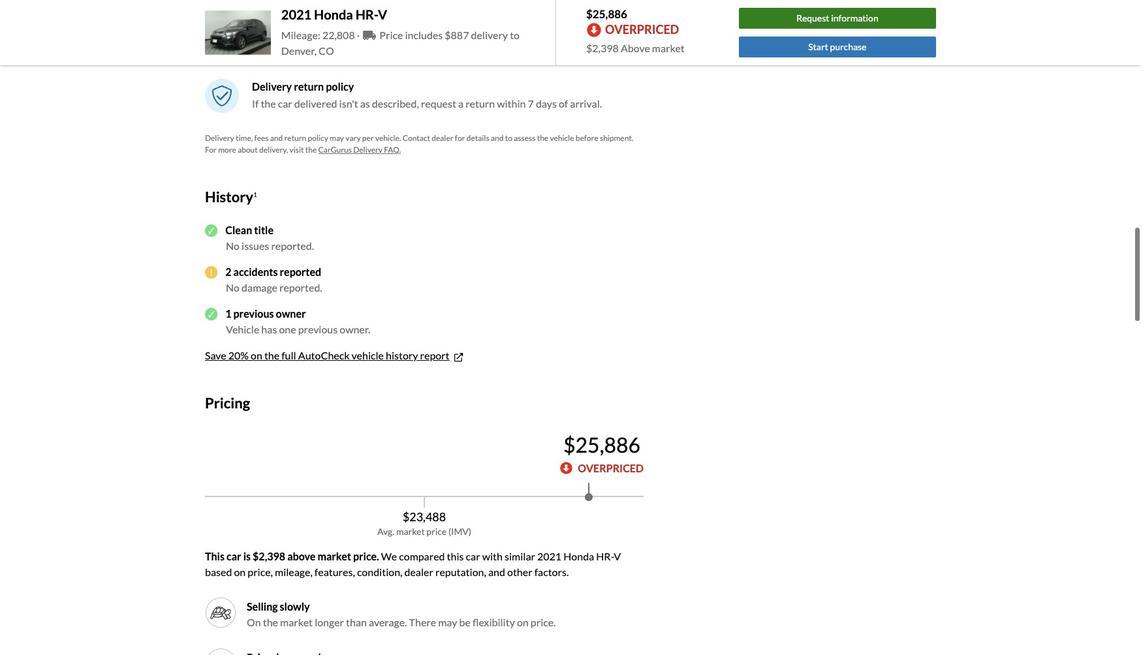 Task type: vqa. For each thing, say whether or not it's contained in the screenshot.
dealer.
yes



Task type: locate. For each thing, give the bounding box(es) containing it.
owner.
[[340, 323, 371, 336]]

shipment.
[[600, 133, 634, 143]]

flexibility
[[473, 616, 515, 629]]

1 horizontal spatial may
[[438, 616, 457, 629]]

on right 20%
[[251, 350, 262, 362]]

full
[[282, 350, 296, 362]]

history
[[205, 188, 253, 205]]

delivery,
[[259, 145, 288, 154]]

$2,398 left the 'above'
[[586, 42, 619, 54]]

0 vertical spatial dealer
[[432, 133, 454, 143]]

vehicle has one previous owner.
[[226, 323, 371, 336]]

factors.
[[535, 566, 569, 578]]

sale
[[324, 26, 343, 39], [318, 43, 336, 56]]

in-
[[396, 43, 408, 56]]

this
[[205, 550, 225, 563]]

1 vertical spatial dealer
[[405, 566, 434, 578]]

a
[[458, 97, 464, 109]]

1 vertical spatial 2021
[[537, 550, 562, 563]]

dealer.
[[470, 43, 501, 56]]

the inside delivery return policy if the car delivered isn't as described, request a return within 7 days of arrival.
[[261, 97, 276, 109]]

vehicle down owner.
[[352, 350, 384, 362]]

0 horizontal spatial on
[[234, 566, 246, 578]]

no down 2
[[226, 282, 240, 294]]

to inside price includes $887 delivery to denver, co
[[510, 29, 520, 41]]

may inside selling slowly on the market longer than average. there may be flexibility on price.
[[438, 616, 457, 629]]

1 vertical spatial no
[[226, 282, 240, 294]]

1 vertical spatial $2,398
[[253, 550, 285, 563]]

delivery
[[252, 80, 292, 92], [205, 133, 234, 143], [353, 145, 383, 154]]

features,
[[315, 566, 355, 578]]

slowly
[[280, 601, 310, 613]]

1 right vdpcheck image
[[225, 308, 231, 320]]

on right flexibility
[[517, 616, 529, 629]]

via
[[338, 43, 351, 56]]

clean title
[[225, 224, 274, 237]]

your
[[301, 26, 322, 39], [295, 43, 316, 56]]

1 vertical spatial reported.
[[280, 282, 322, 294]]

delivery inside delivery return policy if the car delivered isn't as described, request a return within 7 days of arrival.
[[252, 80, 292, 92]]

with
[[482, 550, 503, 563]]

the right visit
[[305, 145, 317, 154]]

2 horizontal spatial delivery
[[353, 145, 383, 154]]

purchase
[[830, 41, 867, 52]]

cargurus
[[318, 145, 352, 154]]

v
[[378, 7, 387, 22], [614, 550, 621, 563]]

return up visit
[[284, 133, 306, 143]]

your down 'mileage:'
[[295, 43, 316, 56]]

0 horizontal spatial 1
[[225, 308, 231, 320]]

be
[[459, 616, 471, 629]]

dealer left for
[[432, 133, 454, 143]]

car right this on the left
[[466, 550, 480, 563]]

0 vertical spatial price.
[[353, 550, 379, 563]]

issues
[[242, 240, 269, 252]]

0 vertical spatial sale
[[324, 26, 343, 39]]

2 horizontal spatial on
[[517, 616, 529, 629]]

reported. up reported at left
[[271, 240, 314, 252]]

1 vertical spatial policy
[[308, 133, 328, 143]]

1
[[253, 190, 257, 198], [225, 308, 231, 320]]

policy up cargurus
[[308, 133, 328, 143]]

1 horizontal spatial hr-
[[596, 550, 614, 563]]

reported. for clean title
[[271, 240, 314, 252]]

0 vertical spatial policy
[[326, 80, 354, 92]]

dealer
[[432, 133, 454, 143], [405, 566, 434, 578]]

2 no from the top
[[226, 282, 240, 294]]

market down $23,488
[[396, 526, 425, 537]]

0 vertical spatial to
[[510, 29, 520, 41]]

price. up condition,
[[353, 550, 379, 563]]

previous up the autocheck
[[298, 323, 338, 336]]

policy inside delivery return policy if the car delivered isn't as described, request a return within 7 days of arrival.
[[326, 80, 354, 92]]

on
[[251, 350, 262, 362], [234, 566, 246, 578], [517, 616, 529, 629]]

other
[[507, 566, 533, 578]]

1 horizontal spatial car
[[278, 97, 292, 109]]

return right a
[[466, 97, 495, 109]]

no for no damage reported.
[[226, 282, 240, 294]]

to right delivery
[[510, 29, 520, 41]]

0 horizontal spatial price.
[[353, 550, 379, 563]]

and inside we compared this car with similar 2021 honda hr-v based on price, mileage, features, condition, dealer reputation, and other factors.
[[488, 566, 505, 578]]

delivery down per
[[353, 145, 383, 154]]

policy
[[326, 80, 354, 92], [308, 133, 328, 143]]

0 horizontal spatial hr-
[[356, 7, 378, 22]]

market down slowly
[[280, 616, 313, 629]]

0 vertical spatial previous
[[233, 308, 274, 320]]

no for no issues reported.
[[226, 240, 240, 252]]

person
[[408, 43, 440, 56]]

on
[[247, 616, 261, 629]]

vehicle.
[[375, 133, 401, 143]]

to inside delivery time, fees and return policy may vary per vehicle. contact dealer for details and to assess the vehicle before shipment. for more about delivery, visit the
[[505, 133, 513, 143]]

car inside delivery return policy if the car delivered isn't as described, request a return within 7 days of arrival.
[[278, 97, 292, 109]]

1 vertical spatial honda
[[564, 550, 594, 563]]

no issues reported.
[[226, 240, 314, 252]]

on inside we compared this car with similar 2021 honda hr-v based on price, mileage, features, condition, dealer reputation, and other factors.
[[234, 566, 246, 578]]

up
[[281, 43, 293, 56]]

0 horizontal spatial vehicle
[[352, 350, 384, 362]]

1 vertical spatial $25,886
[[564, 432, 641, 458]]

dealer down compared
[[405, 566, 434, 578]]

$25,886 up overpriced
[[564, 432, 641, 458]]

1 horizontal spatial v
[[614, 550, 621, 563]]

price
[[380, 29, 403, 41]]

1 horizontal spatial $2,398
[[586, 42, 619, 54]]

1 vertical spatial on
[[234, 566, 246, 578]]

vdpalert image
[[205, 266, 218, 279]]

1 horizontal spatial delivery
[[252, 80, 292, 92]]

return
[[294, 80, 324, 92], [466, 97, 495, 109], [284, 133, 306, 143]]

selling slowly on the market longer than average. there may be flexibility on price.
[[247, 601, 556, 629]]

compared
[[399, 550, 445, 563]]

for
[[455, 133, 465, 143]]

0 horizontal spatial car
[[227, 550, 241, 563]]

car right if
[[278, 97, 292, 109]]

policy up isn't
[[326, 80, 354, 92]]

0 horizontal spatial honda
[[314, 7, 353, 22]]

contact
[[403, 133, 430, 143]]

0 vertical spatial no
[[226, 240, 240, 252]]

based
[[205, 566, 232, 578]]

sale down mileage: 22,808 ·
[[318, 43, 336, 56]]

1 up clean title
[[253, 190, 257, 198]]

2021 up 'mileage:'
[[281, 7, 312, 22]]

0 vertical spatial $2,398
[[586, 42, 619, 54]]

price. inside selling slowly on the market longer than average. there may be flexibility on price.
[[531, 616, 556, 629]]

0 vertical spatial vehicle
[[550, 133, 574, 143]]

car left is
[[227, 550, 241, 563]]

reported. for 2 accidents reported
[[280, 282, 322, 294]]

request
[[797, 13, 830, 24]]

price
[[427, 526, 447, 537]]

car
[[278, 97, 292, 109], [227, 550, 241, 563], [466, 550, 480, 563]]

delivery up the more
[[205, 133, 234, 143]]

1 horizontal spatial honda
[[564, 550, 594, 563]]

isn't
[[339, 97, 358, 109]]

delivery for delivery return policy if the car delivered isn't as described, request a return within 7 days of arrival.
[[252, 80, 292, 92]]

2021 up factors.
[[537, 550, 562, 563]]

return up the delivered
[[294, 80, 324, 92]]

1 horizontal spatial vehicle
[[550, 133, 574, 143]]

1 horizontal spatial 2021
[[537, 550, 562, 563]]

fees
[[254, 133, 269, 143]]

and
[[270, 133, 283, 143], [491, 133, 504, 143], [488, 566, 505, 578]]

0 vertical spatial return
[[294, 80, 324, 92]]

1 no from the top
[[226, 240, 240, 252]]

1 vertical spatial may
[[438, 616, 457, 629]]

1 horizontal spatial on
[[251, 350, 262, 362]]

about
[[238, 145, 258, 154]]

mileage: 22,808 ·
[[281, 29, 362, 41]]

1 vertical spatial delivery
[[205, 133, 234, 143]]

selling slowly image
[[205, 597, 236, 629], [210, 603, 231, 623]]

we
[[381, 550, 397, 563]]

0 vertical spatial reported.
[[271, 240, 314, 252]]

and down with
[[488, 566, 505, 578]]

price. right flexibility
[[531, 616, 556, 629]]

price,
[[248, 566, 273, 578]]

1 vertical spatial price.
[[531, 616, 556, 629]]

20%
[[228, 350, 249, 362]]

we compared this car with similar 2021 honda hr-v based on price, mileage, features, condition, dealer reputation, and other factors.
[[205, 550, 621, 578]]

2 vertical spatial return
[[284, 133, 306, 143]]

overpriced
[[605, 22, 679, 37]]

market inside selling slowly on the market longer than average. there may be flexibility on price.
[[280, 616, 313, 629]]

vehicle inside delivery time, fees and return policy may vary per vehicle. contact dealer for details and to assess the vehicle before shipment. for more about delivery, visit the
[[550, 133, 574, 143]]

avg.
[[377, 526, 395, 537]]

overpriced
[[578, 462, 644, 475]]

previous
[[233, 308, 274, 320], [298, 323, 338, 336]]

no down the clean
[[226, 240, 240, 252]]

0 vertical spatial 2021
[[281, 7, 312, 22]]

delivery time, fees and return policy may vary per vehicle. contact dealer for details and to assess the vehicle before shipment. for more about delivery, visit the
[[205, 133, 634, 154]]

0 vertical spatial may
[[330, 133, 344, 143]]

delivery inside delivery time, fees and return policy may vary per vehicle. contact dealer for details and to assess the vehicle before shipment. for more about delivery, visit the
[[205, 133, 234, 143]]

delivered
[[294, 97, 337, 109]]

the left the 'full'
[[264, 350, 280, 362]]

vehicle left before
[[550, 133, 574, 143]]

$2,398 up price,
[[253, 550, 285, 563]]

start purchase
[[808, 41, 867, 52]]

reported. down reported at left
[[280, 282, 322, 294]]

the right if
[[261, 97, 276, 109]]

1 horizontal spatial previous
[[298, 323, 338, 336]]

2021 inside we compared this car with similar 2021 honda hr-v based on price, mileage, features, condition, dealer reputation, and other factors.
[[537, 550, 562, 563]]

to
[[510, 29, 520, 41], [505, 133, 513, 143]]

report
[[420, 350, 450, 362]]

delivery up if
[[252, 80, 292, 92]]

7
[[528, 97, 534, 109]]

honda
[[314, 7, 353, 22], [564, 550, 594, 563]]

market
[[652, 42, 685, 54], [396, 526, 425, 537], [318, 550, 351, 563], [280, 616, 313, 629]]

0 vertical spatial 1
[[253, 190, 257, 198]]

0 horizontal spatial delivery
[[205, 133, 234, 143]]

price decreased image
[[205, 648, 236, 656], [210, 653, 231, 656]]

your up denver,
[[301, 26, 322, 39]]

reported
[[280, 266, 321, 278]]

0 horizontal spatial 2021
[[281, 7, 312, 22]]

time,
[[236, 133, 253, 143]]

no
[[226, 240, 240, 252], [226, 282, 240, 294]]

1 vertical spatial v
[[614, 550, 621, 563]]

may up cargurus
[[330, 133, 344, 143]]

0 vertical spatial $25,886
[[586, 7, 628, 21]]

1 vertical spatial to
[[505, 133, 513, 143]]

information
[[831, 13, 879, 24]]

has
[[261, 323, 277, 336]]

reported.
[[271, 240, 314, 252], [280, 282, 322, 294]]

0 vertical spatial v
[[378, 7, 387, 22]]

0 horizontal spatial previous
[[233, 308, 274, 320]]

2 vertical spatial on
[[517, 616, 529, 629]]

the right on
[[263, 616, 278, 629]]

may left be
[[438, 616, 457, 629]]

0 horizontal spatial may
[[330, 133, 344, 143]]

to left assess
[[505, 133, 513, 143]]

co
[[319, 44, 334, 57]]

vehicle
[[550, 133, 574, 143], [352, 350, 384, 362]]

1 horizontal spatial price.
[[531, 616, 556, 629]]

1 vertical spatial sale
[[318, 43, 336, 56]]

1 inside history 1
[[253, 190, 257, 198]]

honda up 22,808
[[314, 7, 353, 22]]

on down is
[[234, 566, 246, 578]]

2 vertical spatial delivery
[[353, 145, 383, 154]]

owner
[[276, 308, 306, 320]]

$25,886 up overpriced at the right top of the page
[[586, 7, 628, 21]]

1 vertical spatial vehicle
[[352, 350, 384, 362]]

1 vertical spatial hr-
[[596, 550, 614, 563]]

honda up factors.
[[564, 550, 594, 563]]

previous up vehicle
[[233, 308, 274, 320]]

1 vertical spatial previous
[[298, 323, 338, 336]]

2 horizontal spatial car
[[466, 550, 480, 563]]

overpriced image
[[560, 462, 573, 475]]

sale down 2021 honda hr-v
[[324, 26, 343, 39]]

0 vertical spatial delivery
[[252, 80, 292, 92]]

save 20% on the full autocheck vehicle history report image
[[452, 351, 465, 364]]

above
[[621, 42, 650, 54]]

the right at
[[453, 43, 468, 56]]

1 horizontal spatial 1
[[253, 190, 257, 198]]

average.
[[369, 616, 407, 629]]



Task type: describe. For each thing, give the bounding box(es) containing it.
damage
[[242, 282, 277, 294]]

truck moving image
[[363, 30, 376, 40]]

finalize
[[262, 26, 299, 39]]

the inside selling slowly on the market longer than average. there may be flexibility on price.
[[263, 616, 278, 629]]

mileage:
[[281, 29, 320, 41]]

honda inside we compared this car with similar 2021 honda hr-v based on price, mileage, features, condition, dealer reputation, and other factors.
[[564, 550, 594, 563]]

1 vertical spatial 1
[[225, 308, 231, 320]]

v inside we compared this car with similar 2021 honda hr-v based on price, mileage, features, condition, dealer reputation, and other factors.
[[614, 550, 621, 563]]

denver,
[[281, 44, 317, 57]]

above
[[287, 550, 316, 563]]

similar
[[505, 550, 535, 563]]

cargurus delivery faq. link
[[318, 145, 401, 154]]

$23,488 avg. market price (imv)
[[377, 510, 471, 537]]

for
[[205, 145, 217, 154]]

assess
[[514, 133, 536, 143]]

$25,886 for $2,398
[[586, 7, 628, 21]]

delivery
[[471, 29, 508, 41]]

and right the details
[[491, 133, 504, 143]]

or
[[384, 43, 394, 56]]

$25,886 for overpriced
[[564, 432, 641, 458]]

dealer inside we compared this car with similar 2021 honda hr-v based on price, mileage, features, condition, dealer reputation, and other factors.
[[405, 566, 434, 578]]

before
[[576, 133, 599, 143]]

0 vertical spatial hr-
[[356, 7, 378, 22]]

visit
[[290, 145, 304, 154]]

1 vertical spatial return
[[466, 97, 495, 109]]

as
[[360, 97, 370, 109]]

market down overpriced at the right top of the page
[[652, 42, 685, 54]]

on inside selling slowly on the market longer than average. there may be flexibility on price.
[[517, 616, 529, 629]]

selling
[[247, 601, 278, 613]]

condition,
[[357, 566, 403, 578]]

0 vertical spatial on
[[251, 350, 262, 362]]

this car is $2,398 above market price.
[[205, 550, 379, 563]]

the inside 3. finalize your sale finish up your sale via phone or in-person at the dealer.
[[453, 43, 468, 56]]

of
[[559, 97, 568, 109]]

pricing
[[205, 395, 250, 412]]

2 accidents reported
[[225, 266, 321, 278]]

and up delivery,
[[270, 133, 283, 143]]

within
[[497, 97, 526, 109]]

history 1
[[205, 188, 257, 205]]

market inside $23,488 avg. market price (imv)
[[396, 526, 425, 537]]

$887
[[445, 29, 469, 41]]

request information button
[[739, 8, 936, 29]]

1 vertical spatial your
[[295, 43, 316, 56]]

autocheck
[[298, 350, 350, 362]]

save
[[205, 350, 226, 362]]

vdpcheck image
[[205, 224, 218, 237]]

may inside delivery time, fees and return policy may vary per vehicle. contact dealer for details and to assess the vehicle before shipment. for more about delivery, visit the
[[330, 133, 344, 143]]

accidents
[[233, 266, 278, 278]]

is
[[243, 550, 251, 563]]

there
[[409, 616, 436, 629]]

request
[[421, 97, 456, 109]]

start purchase button
[[739, 36, 936, 58]]

policy inside delivery time, fees and return policy may vary per vehicle. contact dealer for details and to assess the vehicle before shipment. for more about delivery, visit the
[[308, 133, 328, 143]]

than
[[346, 616, 367, 629]]

this
[[447, 550, 464, 563]]

includes
[[405, 29, 443, 41]]

0 horizontal spatial $2,398
[[253, 550, 285, 563]]

start
[[808, 41, 828, 52]]

car inside we compared this car with similar 2021 honda hr-v based on price, mileage, features, condition, dealer reputation, and other factors.
[[466, 550, 480, 563]]

1 previous owner
[[225, 308, 306, 320]]

mileage,
[[275, 566, 313, 578]]

market up 'features,' in the left of the page
[[318, 550, 351, 563]]

return inside delivery time, fees and return policy may vary per vehicle. contact dealer for details and to assess the vehicle before shipment. for more about delivery, visit the
[[284, 133, 306, 143]]

one
[[279, 323, 296, 336]]

price includes $887 delivery to denver, co
[[281, 29, 520, 57]]

if
[[252, 97, 259, 109]]

save 20% on the full autocheck vehicle history report link
[[205, 350, 465, 364]]

save 20% on the full autocheck vehicle history report
[[205, 350, 450, 362]]

2
[[225, 266, 231, 278]]

0 vertical spatial honda
[[314, 7, 353, 22]]

per
[[362, 133, 374, 143]]

3. finalize your sale finish up your sale via phone or in-person at the dealer.
[[252, 26, 501, 56]]

vary
[[346, 133, 361, 143]]

history
[[386, 350, 418, 362]]

2021 honda hr-v
[[281, 7, 387, 22]]

delivery for delivery time, fees and return policy may vary per vehicle. contact dealer for details and to assess the vehicle before shipment. for more about delivery, visit the
[[205, 133, 234, 143]]

22,808
[[322, 29, 355, 41]]

more
[[218, 145, 236, 154]]

2021 honda hr-v image
[[205, 8, 271, 57]]

vehicle
[[226, 323, 259, 336]]

request information
[[797, 13, 879, 24]]

0 vertical spatial your
[[301, 26, 322, 39]]

cargurus delivery faq.
[[318, 145, 401, 154]]

hr- inside we compared this car with similar 2021 honda hr-v based on price, mileage, features, condition, dealer reputation, and other factors.
[[596, 550, 614, 563]]

phone
[[353, 43, 382, 56]]

finish
[[252, 43, 279, 56]]

arrival.
[[570, 97, 602, 109]]

$23,488
[[403, 510, 446, 524]]

0 horizontal spatial v
[[378, 7, 387, 22]]

3.
[[252, 26, 260, 39]]

dealer inside delivery time, fees and return policy may vary per vehicle. contact dealer for details and to assess the vehicle before shipment. for more about delivery, visit the
[[432, 133, 454, 143]]

clean
[[225, 224, 252, 237]]

faq.
[[384, 145, 401, 154]]

vdpcheck image
[[205, 308, 218, 321]]

the right assess
[[537, 133, 549, 143]]



